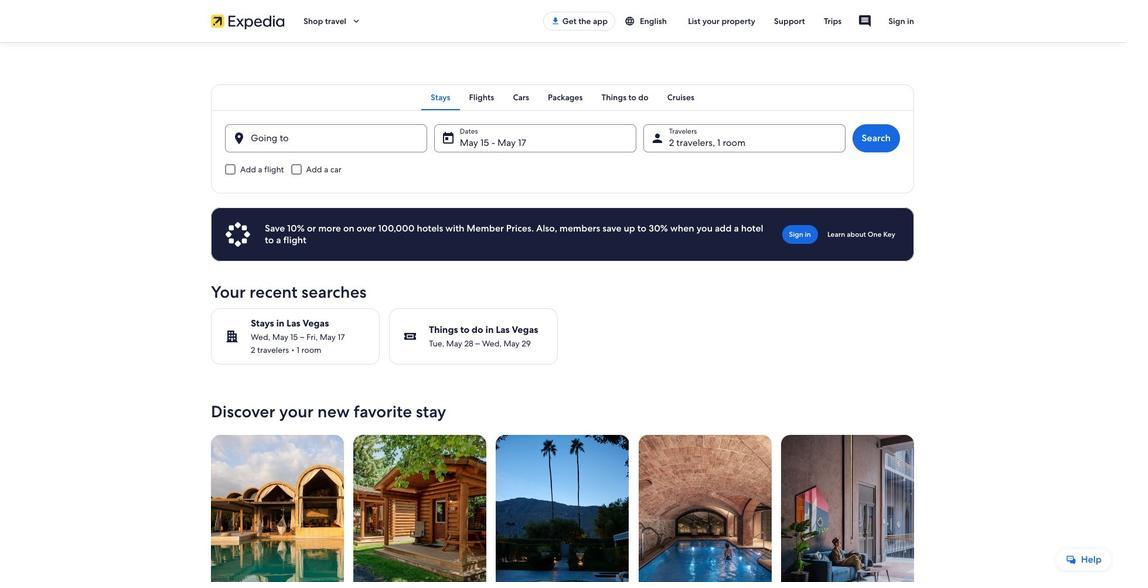 Task type: describe. For each thing, give the bounding box(es) containing it.
trailing image
[[351, 16, 362, 26]]

stays image
[[225, 330, 239, 344]]

download the app button image
[[551, 16, 560, 26]]

view next property themes image
[[908, 517, 922, 531]]



Task type: locate. For each thing, give the bounding box(es) containing it.
communication center icon image
[[859, 14, 873, 28]]

expedia logo image
[[211, 13, 285, 29]]

things to do image
[[403, 330, 418, 344]]

small image
[[625, 16, 636, 26]]

main content
[[0, 42, 1126, 582]]

tab list
[[211, 84, 915, 110]]



Task type: vqa. For each thing, say whether or not it's contained in the screenshot.
Trailing "icon"
yes



